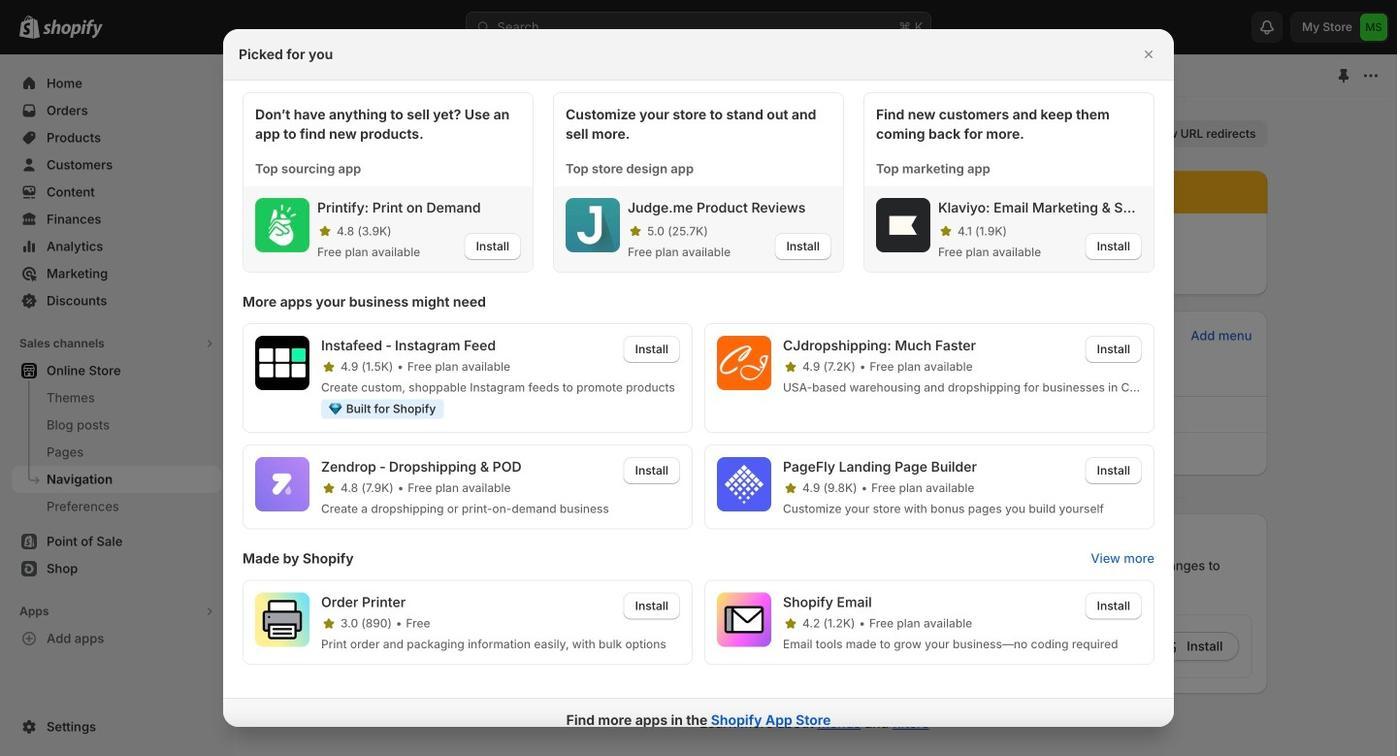 Task type: locate. For each thing, give the bounding box(es) containing it.
online store image
[[245, 66, 264, 85]]

dialog
[[0, 29, 1398, 741]]

shopify image
[[43, 19, 103, 39]]



Task type: describe. For each thing, give the bounding box(es) containing it.
built for shopify image
[[329, 403, 342, 415]]



Task type: vqa. For each thing, say whether or not it's contained in the screenshot.
THE BUILT FOR SHOPIFY icon
yes



